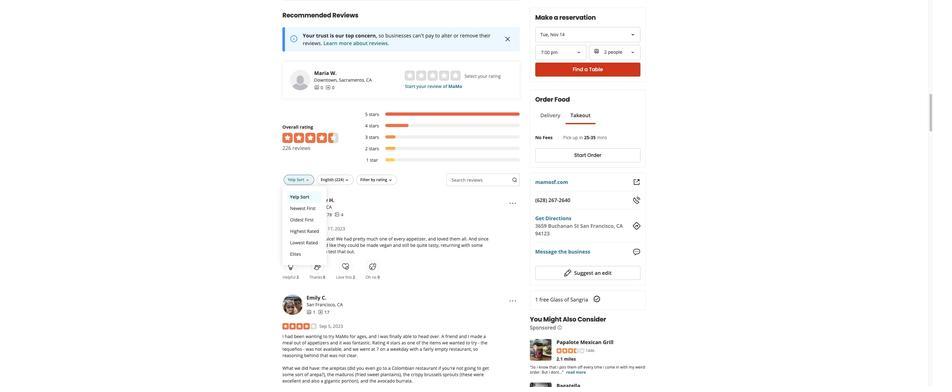 Task type: locate. For each thing, give the bounding box(es) containing it.
0 horizontal spatial (2 reactions) element
[[297, 275, 299, 280]]

1 for 1 star
[[366, 157, 369, 163]]

tab list
[[536, 112, 596, 124]]

ca inside maria w. downtown, sacramento, ca
[[366, 77, 372, 83]]

sangria
[[571, 296, 588, 303]]

1 vertical spatial your
[[417, 83, 427, 89]]

love this 2
[[336, 275, 355, 280]]

stars right 3
[[369, 134, 379, 140]]

1 horizontal spatial one
[[407, 340, 415, 346]]

stars down finally
[[390, 340, 401, 346]]

gigantic
[[325, 378, 341, 384]]

san inside get directions 3659 buchanan st san francisco, ca 94123
[[581, 223, 590, 230]]

1 horizontal spatial 1
[[366, 157, 369, 163]]

yelp sort inside button
[[290, 194, 309, 200]]

friends element containing 0
[[314, 84, 323, 91]]

1 menu image from the top
[[509, 200, 517, 207]]

not
[[315, 346, 322, 352], [339, 352, 346, 358], [457, 365, 464, 371]]

the right message at the right of the page
[[559, 248, 567, 255]]

get directions 3659 buchanan st san francisco, ca 94123
[[536, 215, 623, 237]]

sort up newest first button
[[301, 194, 309, 200]]

0 vertical spatial more
[[339, 40, 352, 47]]

arepa?),
[[310, 371, 326, 378]]

- up 'behind'
[[303, 346, 305, 352]]

1 vertical spatial menu image
[[509, 297, 517, 305]]

vegan down "most"
[[283, 248, 295, 255]]

and left also
[[302, 378, 310, 384]]

16 chevron down v2 image inside filter by rating dropdown button
[[388, 178, 393, 183]]

yelp
[[288, 177, 296, 182], [290, 194, 299, 200]]

0 vertical spatial your
[[478, 73, 488, 79]]

0 vertical spatial mamo
[[449, 83, 462, 89]]

try up "restaurant,"
[[472, 340, 477, 346]]

reviews
[[333, 11, 359, 20]]

suggest an edit
[[575, 269, 612, 276]]

soon
[[312, 248, 322, 255]]

4 up 3
[[365, 123, 368, 129]]

1 horizontal spatial i
[[378, 333, 379, 339]]

made inside i had been wanting to try mamo for ages, and i was finally able to head over. a friend and i made a meal out of appetizers and it was fantastic. rating 4 stars as one of the items we wanted to try - the tequeños - was not available, and we went at 7 on a weekday with a fairly empty restaurant, so reasoning behind that was not clear.
[[471, 333, 482, 339]]

try down sep 5, 2023 on the bottom of the page
[[329, 333, 334, 339]]

0 horizontal spatial some
[[283, 371, 294, 378]]

rated up lovely
[[307, 228, 319, 234]]

(0 reactions) element for thanks 0
[[323, 275, 325, 280]]

reviews element for w.
[[326, 84, 335, 91]]

items
[[430, 340, 441, 346]]

1 vertical spatial with
[[410, 346, 419, 352]]

2 vertical spatial them
[[568, 365, 577, 370]]

order down 35
[[588, 152, 602, 159]]

stars up star
[[369, 145, 379, 152]]

i up "restaurant,"
[[468, 333, 470, 339]]

0 vertical spatial 16 friends v2 image
[[314, 85, 319, 90]]

friends element for maria w.
[[314, 84, 323, 91]]

0 horizontal spatial (0 reactions) element
[[323, 275, 325, 280]]

start inside button
[[575, 152, 586, 159]]

start
[[405, 83, 416, 89], [575, 152, 586, 159]]

0 horizontal spatial not
[[315, 346, 322, 352]]

2 (2 reactions) element from the left
[[353, 275, 355, 280]]

0 vertical spatial one
[[380, 236, 388, 242]]

of inside what we did have: the arepitas (did you even go to a colombian restaurant if you're not going to get some sort of arepa?), the maduros (fried sweet plantains), the crispy brussels sprouts (these were excellent and also a gigantic portion), and the avocado burrata.
[[305, 371, 309, 378]]

of down head
[[417, 340, 421, 346]]

1 left star
[[366, 157, 369, 163]]

the down head
[[422, 340, 429, 346]]

bagatella image
[[530, 383, 552, 387]]

yelp sort up newest
[[290, 194, 309, 200]]

close image
[[504, 35, 512, 43]]

menu image
[[509, 200, 517, 207], [509, 297, 517, 305]]

info alert
[[283, 27, 520, 51]]

sweet
[[367, 371, 379, 378]]

1 vertical spatial some
[[283, 371, 294, 378]]

francisco, down c.
[[316, 302, 336, 308]]

Select a date text field
[[536, 27, 641, 42]]

16 info v2 image
[[558, 325, 563, 330]]

some down and
[[472, 242, 483, 248]]

that right know
[[550, 365, 557, 370]]

with inside "so i know that i piss them off every time i come in with my weird order. but i dont…"
[[621, 365, 628, 370]]

to right pay
[[435, 32, 440, 39]]

0 vertical spatial reviews element
[[326, 84, 335, 91]]

1 vertical spatial sort
[[301, 194, 309, 200]]

1 left free
[[536, 296, 538, 303]]

stars for 5 stars
[[369, 111, 379, 117]]

yelp inside dropdown button
[[288, 177, 296, 182]]

rating element
[[405, 70, 461, 81]]

(0 reactions) element right thanks at the left bottom of the page
[[323, 275, 325, 280]]

sort
[[295, 371, 303, 378]]

learn more about reviews. link
[[324, 40, 389, 47]]

vegan left still
[[380, 242, 392, 248]]

0 vertical spatial -
[[478, 340, 480, 346]]

yelp for yelp sort button
[[290, 194, 299, 200]]

appetizer,
[[406, 236, 427, 242]]

0 horizontal spatial 16 friends v2 image
[[307, 310, 312, 315]]

(0 reactions) element
[[323, 275, 325, 280], [378, 275, 380, 280]]

1 be from the left
[[360, 242, 366, 248]]

so right "restaurant,"
[[473, 346, 478, 352]]

more
[[339, 40, 352, 47], [576, 370, 586, 375]]

1 horizontal spatial 16 friends v2 image
[[314, 85, 319, 90]]

1 horizontal spatial had
[[344, 236, 352, 242]]

16 friends v2 image for maria
[[314, 85, 319, 90]]

1 vertical spatial yelp sort
[[290, 194, 309, 200]]

first for oldest first
[[305, 217, 314, 223]]

16 friends v2 image down downtown,
[[314, 85, 319, 90]]

ca inside the emily c. san francisco, ca
[[337, 302, 343, 308]]

friends element down downtown,
[[314, 84, 323, 91]]

0 horizontal spatial in
[[579, 134, 583, 141]]

1446
[[586, 348, 595, 353]]

1 horizontal spatial -
[[478, 340, 480, 346]]

ca
[[366, 77, 372, 83], [326, 204, 332, 210], [617, 223, 623, 230], [337, 302, 343, 308]]

1 vertical spatial rated
[[306, 240, 318, 246]]

1 horizontal spatial so
[[473, 346, 478, 352]]

so right concern,
[[379, 32, 384, 39]]

maduros
[[335, 371, 354, 378]]

16 review v2 image left 17 at the left
[[318, 310, 323, 315]]

0 vertical spatial 2023
[[335, 226, 345, 232]]

yelp sort for yelp sort dropdown button
[[288, 177, 304, 182]]

2 vertical spatial 1
[[313, 309, 316, 315]]

(628)
[[536, 197, 547, 204]]

friends element containing 1
[[307, 309, 316, 316]]

0 horizontal spatial 16 review v2 image
[[318, 310, 323, 315]]

rated up "soon"
[[306, 240, 318, 246]]

the up get
[[481, 340, 488, 346]]

24 directions v2 image
[[633, 222, 641, 230]]

alter
[[442, 32, 452, 39]]

1 vertical spatial in
[[616, 365, 620, 370]]

more down top
[[339, 40, 352, 47]]

1 vertical spatial 16 review v2 image
[[318, 310, 323, 315]]

2.1 miles
[[557, 356, 576, 362]]

pick
[[563, 134, 572, 141]]

1 vertical spatial francisco,
[[316, 302, 336, 308]]

1 inside filter reviews by 1 star rating element
[[366, 157, 369, 163]]

2 vertical spatial that
[[550, 365, 557, 370]]

friends element down "emily"
[[307, 309, 316, 316]]

1 horizontal spatial 16 review v2 image
[[326, 85, 331, 90]]

0 vertical spatial yelp
[[288, 177, 296, 182]]

to right able
[[413, 333, 417, 339]]

0 vertical spatial francisco,
[[591, 223, 615, 230]]

them inside "so i know that i piss them off every time i come in with my weird order. but i dont…"
[[568, 365, 577, 370]]

reviews for 226 reviews
[[293, 145, 311, 152]]

rating right the select in the top of the page
[[489, 73, 501, 79]]

2 vertical spatial not
[[457, 365, 464, 371]]

rating inside dropdown button
[[376, 177, 387, 182]]

2 16 chevron down v2 image from the left
[[345, 178, 350, 183]]

friends element
[[314, 84, 323, 91], [307, 309, 316, 316]]

francisco, right the "st"
[[591, 223, 615, 230]]

not up (these
[[457, 365, 464, 371]]

16 friends v2 image
[[314, 85, 319, 90], [307, 310, 312, 315]]

up
[[573, 134, 578, 141]]

2 right this at the left bottom of page
[[353, 275, 355, 280]]

was up rating
[[380, 333, 388, 339]]

of right 'out'
[[302, 340, 306, 346]]

0 horizontal spatial order
[[536, 95, 554, 104]]

2 vertical spatial with
[[621, 365, 628, 370]]

order inside button
[[588, 152, 602, 159]]

suggest an edit button
[[536, 266, 641, 280]]

0 vertical spatial made
[[367, 242, 379, 248]]

0 horizontal spatial your
[[417, 83, 427, 89]]

yelp sort inside dropdown button
[[288, 177, 304, 182]]

stars
[[369, 111, 379, 117], [369, 123, 379, 129], [369, 134, 379, 140], [369, 145, 379, 152], [390, 340, 401, 346]]

16 chevron down v2 image right (224)
[[345, 178, 350, 183]]

1 horizontal spatial vegan
[[380, 242, 392, 248]]

tab list containing delivery
[[536, 112, 596, 124]]

reviews element containing 0
[[326, 84, 335, 91]]

yelp for yelp sort dropdown button
[[288, 177, 296, 182]]

0 vertical spatial order
[[536, 95, 554, 104]]

0 vertical spatial 1
[[366, 157, 369, 163]]

0 horizontal spatial 4
[[341, 212, 344, 218]]

ca up sep 5, 2023 on the bottom of the page
[[337, 302, 343, 308]]

tasty
[[283, 236, 293, 242]]

by
[[371, 177, 375, 182]]

16 friends v2 image for emily
[[307, 310, 312, 315]]

filter reviews by 5 stars rating element
[[359, 111, 520, 118]]

24 pencil v2 image
[[564, 269, 572, 277]]

1 i from the left
[[283, 333, 284, 339]]

able
[[403, 333, 412, 339]]

0
[[321, 84, 323, 90], [332, 84, 335, 90], [323, 275, 325, 280], [378, 275, 380, 280]]

so businesses can't pay to alter or remove their reviews.
[[303, 32, 491, 47]]

with down all.
[[462, 242, 470, 248]]

sort inside dropdown button
[[297, 177, 304, 182]]

1 horizontal spatial some
[[472, 242, 483, 248]]

1 vertical spatial had
[[285, 333, 293, 339]]

rated for highest rated
[[307, 228, 319, 234]]

reviews. down your
[[303, 40, 322, 47]]

overall
[[283, 124, 299, 130]]

one inside i had been wanting to try mamo for ages, and i was finally able to head over. a friend and i made a meal out of appetizers and it was fantastic. rating 4 stars as one of the items we wanted to try - the tequeños - was not available, and we went at 7 on a weekday with a fairly empty restaurant, so reasoning behind that was not clear.
[[407, 340, 415, 346]]

0 horizontal spatial vegan
[[283, 248, 295, 255]]

select your rating
[[465, 73, 501, 79]]

0 vertical spatial try
[[329, 333, 334, 339]]

i up rating
[[378, 333, 379, 339]]

1 vertical spatial 4
[[341, 212, 344, 218]]

24 check in v2 image
[[593, 295, 601, 303]]

2 horizontal spatial i
[[468, 333, 470, 339]]

rated inside 'button'
[[307, 228, 319, 234]]

your trust is our top concern,
[[303, 32, 377, 39]]

english
[[321, 177, 334, 182]]

we up sort
[[295, 365, 301, 371]]

sort for yelp sort dropdown button
[[297, 177, 304, 182]]

yelp sort up yelp sort button
[[288, 177, 304, 182]]

stars inside i had been wanting to try mamo for ages, and i was finally able to head over. a friend and i made a meal out of appetizers and it was fantastic. rating 4 stars as one of the items we wanted to try - the tequeños - was not available, and we went at 7 on a weekday with a fairly empty restaurant, so reasoning behind that was not clear.
[[390, 340, 401, 346]]

1 vertical spatial reviews
[[467, 177, 483, 183]]

2 horizontal spatial 4
[[387, 340, 389, 346]]

every up still
[[394, 236, 405, 242]]

papalote mexican grill link
[[557, 339, 614, 346]]

was
[[380, 333, 388, 339], [343, 340, 351, 346], [306, 346, 314, 352], [330, 352, 338, 358]]

267-
[[549, 197, 559, 204]]

that down available,
[[320, 352, 328, 358]]

1 horizontal spatial san
[[581, 223, 590, 230]]

your right the select in the top of the page
[[478, 73, 488, 79]]

san right the "st"
[[581, 223, 590, 230]]

start for start order
[[575, 152, 586, 159]]

1 16 chevron down v2 image from the left
[[305, 178, 310, 183]]

sort up yelp sort button
[[297, 177, 304, 182]]

24 external link v2 image
[[633, 178, 641, 186]]

ca inside get directions 3659 buchanan st san francisco, ca 94123
[[617, 223, 623, 230]]

message the business button
[[536, 248, 591, 256]]

start inside recommended reviews element
[[405, 83, 416, 89]]

rated for lowest rated
[[306, 240, 318, 246]]

also
[[563, 315, 577, 324]]

1 vertical spatial we
[[353, 346, 359, 352]]

i up meal
[[283, 333, 284, 339]]

yelp inside button
[[290, 194, 299, 200]]

2 horizontal spatial with
[[621, 365, 628, 370]]

in right come
[[616, 365, 620, 370]]

yelp sort button
[[288, 191, 322, 203]]

2 horizontal spatial 2
[[365, 145, 368, 152]]

an
[[595, 269, 601, 276]]

1 horizontal spatial 4
[[365, 123, 368, 129]]

remove
[[460, 32, 478, 39]]

much
[[367, 236, 378, 242]]

16 chevron down v2 image inside yelp sort dropdown button
[[305, 178, 310, 183]]

4
[[365, 123, 368, 129], [341, 212, 344, 218], [387, 340, 389, 346]]

1 inside friends 'element'
[[313, 309, 316, 315]]

first
[[307, 205, 316, 211], [305, 217, 314, 223]]

oldest first
[[290, 217, 314, 223]]

1 horizontal spatial mamo
[[449, 83, 462, 89]]

2 horizontal spatial them
[[568, 365, 577, 370]]

0 horizontal spatial rating
[[300, 124, 313, 130]]

0 vertical spatial with
[[462, 242, 470, 248]]

0 vertical spatial first
[[307, 205, 316, 211]]

more inside info alert
[[339, 40, 352, 47]]

francisco,
[[591, 223, 615, 230], [316, 302, 336, 308]]

san down "emily"
[[307, 302, 314, 308]]

yelp up newest
[[290, 194, 299, 200]]

one right much
[[380, 236, 388, 242]]

0 horizontal spatial -
[[303, 346, 305, 352]]

them up "friends"
[[300, 242, 311, 248]]

service!
[[320, 236, 335, 242]]

(2 reactions) element right this at the left bottom of page
[[353, 275, 355, 280]]

every inside "so i know that i piss them off every time i come in with my weird order. but i dont…"
[[584, 365, 594, 370]]

5,
[[328, 323, 332, 329]]

not down appetizers
[[315, 346, 322, 352]]

(2 reactions) element right helpful at the bottom
[[297, 275, 299, 280]]

2023 for c.
[[333, 323, 343, 329]]

to left test
[[323, 248, 327, 255]]

4 for 4
[[341, 212, 344, 218]]

2 menu image from the top
[[509, 297, 517, 305]]

them left off
[[568, 365, 577, 370]]

and up wanted
[[459, 333, 467, 339]]

more for learn
[[339, 40, 352, 47]]

more for read
[[576, 370, 586, 375]]

0 horizontal spatial one
[[380, 236, 388, 242]]

reviews element containing 17
[[318, 309, 330, 316]]

stars down 5 stars
[[369, 123, 379, 129]]

1 horizontal spatial (0 reactions) element
[[378, 275, 380, 280]]

1 horizontal spatial 16 chevron down v2 image
[[345, 178, 350, 183]]

0 horizontal spatial 1
[[313, 309, 316, 315]]

1 vertical spatial first
[[305, 217, 314, 223]]

yelp up yelp sort button
[[288, 177, 296, 182]]

reviews right search
[[467, 177, 483, 183]]

None radio
[[405, 70, 415, 81], [417, 70, 427, 81], [439, 70, 450, 81], [451, 70, 461, 81], [405, 70, 415, 81], [417, 70, 427, 81], [439, 70, 450, 81], [451, 70, 461, 81]]

more right read at the bottom right
[[576, 370, 586, 375]]

every right off
[[584, 365, 594, 370]]

1 vertical spatial san
[[307, 302, 314, 308]]

with inside i had been wanting to try mamo for ages, and i was finally able to head over. a friend and i made a meal out of appetizers and it was fantastic. rating 4 stars as one of the items we wanted to try - the tequeños - was not available, and we went at 7 on a weekday with a fairly empty restaurant, so reasoning behind that was not clear.
[[410, 346, 419, 352]]

sort inside button
[[301, 194, 309, 200]]

that inside i had been wanting to try mamo for ages, and i was finally able to head over. a friend and i made a meal out of appetizers and it was fantastic. rating 4 stars as one of the items we wanted to try - the tequeños - was not available, and we went at 7 on a weekday with a fairly empty restaurant, so reasoning behind that was not clear.
[[320, 352, 328, 358]]

of down did
[[305, 371, 309, 378]]

learn
[[324, 40, 338, 47]]

(2 reactions) element
[[297, 275, 299, 280], [353, 275, 355, 280]]

2 horizontal spatial not
[[457, 365, 464, 371]]

stars right 5 at top left
[[369, 111, 379, 117]]

None field
[[589, 45, 641, 60], [536, 45, 586, 59], [589, 45, 641, 60], [536, 45, 586, 59]]

1 (0 reactions) element from the left
[[323, 275, 325, 280]]

1 (2 reactions) element from the left
[[297, 275, 299, 280]]

we down a
[[442, 340, 448, 346]]

to inside so businesses can't pay to alter or remove their reviews.
[[435, 32, 440, 39]]

1 horizontal spatial not
[[339, 352, 346, 358]]

2 horizontal spatial rating
[[489, 73, 501, 79]]

24 message v2 image
[[633, 248, 641, 256]]

4 right 16 photos v2
[[341, 212, 344, 218]]

0 vertical spatial not
[[315, 346, 322, 352]]

1 for 1 free glass of sangria
[[536, 296, 538, 303]]

3 i from the left
[[468, 333, 470, 339]]

0 vertical spatial 16 review v2 image
[[326, 85, 331, 90]]

start down 'up'
[[575, 152, 586, 159]]

made down much
[[367, 242, 379, 248]]

1 horizontal spatial reviews
[[467, 177, 483, 183]]

0 vertical spatial vegan
[[380, 242, 392, 248]]

with inside 'tasty food, lovely service! we had pretty much one of every appetizer, and loved them all. and since most of them seemed like they could be made vegan and still be quite tasty, returning with some vegan friends soon to test that out.'
[[462, 242, 470, 248]]

0 vertical spatial san
[[581, 223, 590, 230]]

had up could
[[344, 236, 352, 242]]

we up clear.
[[353, 346, 359, 352]]

2 right helpful at the bottom
[[297, 275, 299, 280]]

4 inside photos element
[[341, 212, 344, 218]]

16 chevron down v2 image
[[305, 178, 310, 183], [345, 178, 350, 183], [388, 178, 393, 183]]

1 reviews. from the left
[[303, 40, 322, 47]]

0 horizontal spatial francisco,
[[316, 302, 336, 308]]

filter
[[361, 177, 370, 182]]

0 vertical spatial 4
[[365, 123, 368, 129]]

0 horizontal spatial that
[[320, 352, 328, 358]]

c.
[[322, 294, 327, 301]]

made up "restaurant,"
[[471, 333, 482, 339]]

we inside what we did have: the arepitas (did you even go to a colombian restaurant if you're not going to get some sort of arepa?), the maduros (fried sweet plantains), the crispy brussels sprouts (these were excellent and also a gigantic portion), and the avocado burrata.
[[295, 365, 301, 371]]

226
[[283, 145, 291, 152]]

rated inside button
[[306, 240, 318, 246]]

1 vertical spatial mamo
[[336, 333, 349, 339]]

0 horizontal spatial more
[[339, 40, 352, 47]]

0 vertical spatial we
[[442, 340, 448, 346]]

(224)
[[335, 177, 344, 182]]

2 vertical spatial rating
[[376, 177, 387, 182]]

francisco, inside the emily c. san francisco, ca
[[316, 302, 336, 308]]

ca down h.
[[326, 204, 332, 210]]

papalote
[[557, 339, 579, 346]]

friends element for emily c.
[[307, 309, 316, 316]]

  text field
[[447, 173, 520, 186]]

0 horizontal spatial start
[[405, 83, 416, 89]]

could
[[348, 242, 359, 248]]

one right the as
[[407, 340, 415, 346]]

rating up 4.5 star rating 'image'
[[300, 124, 313, 130]]

downtown,
[[314, 77, 338, 83]]

order
[[536, 95, 554, 104], [588, 152, 602, 159]]

be right still
[[411, 242, 416, 248]]

1 vertical spatial more
[[576, 370, 586, 375]]

16 review v2 image for maria
[[326, 85, 331, 90]]

17,
[[328, 226, 334, 232]]

that inside "so i know that i piss them off every time i come in with my weird order. but i dont…"
[[550, 365, 557, 370]]

recommended reviews
[[283, 11, 359, 20]]

emily
[[307, 294, 321, 301]]

menu image down "search" image
[[509, 200, 517, 207]]

some inside 'tasty food, lovely service! we had pretty much one of every appetizer, and loved them all. and since most of them seemed like they could be made vegan and still be quite tasty, returning with some vegan friends soon to test that out.'
[[472, 242, 483, 248]]

elites button
[[288, 248, 322, 260]]

reviews element
[[326, 84, 335, 91], [318, 309, 330, 316]]

0 horizontal spatial san
[[307, 302, 314, 308]]

1 vertical spatial -
[[303, 346, 305, 352]]

had up meal
[[285, 333, 293, 339]]

every inside 'tasty food, lovely service! we had pretty much one of every appetizer, and loved them all. and since most of them seemed like they could be made vegan and still be quite tasty, returning with some vegan friends soon to test that out.'
[[394, 236, 405, 242]]

1 left 17 at the left
[[313, 309, 316, 315]]

1 horizontal spatial (2 reactions) element
[[353, 275, 355, 280]]

i
[[537, 365, 538, 370], [558, 365, 559, 370], [604, 365, 605, 370], [549, 370, 550, 375]]

3 16 chevron down v2 image from the left
[[388, 178, 393, 183]]

businesses
[[386, 32, 412, 39]]

what
[[283, 365, 293, 371]]

with left my
[[621, 365, 628, 370]]

reviews for search reviews
[[467, 177, 483, 183]]

None radio
[[428, 70, 438, 81]]

filter reviews by 1 star rating element
[[359, 157, 520, 163]]

16 chevron down v2 image inside english (224) dropdown button
[[345, 178, 350, 183]]

2023 right 17,
[[335, 226, 345, 232]]

you might also consider
[[530, 315, 606, 324]]

2 (0 reactions) element from the left
[[378, 275, 380, 280]]

16 review v2 image
[[326, 85, 331, 90], [318, 310, 323, 315]]

had
[[344, 236, 352, 242], [285, 333, 293, 339]]

our
[[336, 32, 344, 39]]

2 vertical spatial we
[[295, 365, 301, 371]]

0 vertical spatial menu image
[[509, 200, 517, 207]]

reviews
[[293, 145, 311, 152], [467, 177, 483, 183]]

1 vertical spatial reviews element
[[318, 309, 330, 316]]

0 horizontal spatial be
[[360, 242, 366, 248]]

try
[[329, 333, 334, 339], [472, 340, 477, 346]]

english (224) button
[[317, 175, 354, 185]]

had inside i had been wanting to try mamo for ages, and i was finally able to head over. a friend and i made a meal out of appetizers and it was fantastic. rating 4 stars as one of the items we wanted to try - the tequeños - was not available, and we went at 7 on a weekday with a fairly empty restaurant, so reasoning behind that was not clear.
[[285, 333, 293, 339]]

2 vertical spatial 4
[[387, 340, 389, 346]]

and up clear.
[[344, 346, 352, 352]]

mexican
[[581, 339, 602, 346]]



Task type: vqa. For each thing, say whether or not it's contained in the screenshot.
"I've"
no



Task type: describe. For each thing, give the bounding box(es) containing it.
1 horizontal spatial 2
[[353, 275, 355, 280]]

friend
[[446, 333, 458, 339]]

of right glass at the right bottom of page
[[565, 296, 569, 303]]

the down "sweet"
[[370, 378, 377, 384]]

tasty food, lovely service! we had pretty much one of every appetizer, and loved them all. and since most of them seemed like they could be made vegan and still be quite tasty, returning with some vegan friends soon to test that out.
[[283, 236, 489, 255]]

lovely
[[306, 236, 318, 242]]

papalote mexican grill image
[[530, 339, 552, 361]]

fantastic.
[[352, 340, 371, 346]]

24 info v2 image
[[290, 35, 298, 43]]

rating for filter by rating
[[376, 177, 387, 182]]

filter by rating button
[[356, 175, 397, 185]]

rating for select your rating
[[489, 73, 501, 79]]

edit
[[602, 269, 612, 276]]

we
[[336, 236, 343, 242]]

to up were
[[477, 365, 482, 371]]

takeout tab panel
[[536, 124, 596, 127]]

for
[[350, 333, 356, 339]]

your for select
[[478, 73, 488, 79]]

consider
[[578, 315, 606, 324]]

(2 reactions) element for love this 2
[[353, 275, 355, 280]]

helpful
[[283, 275, 296, 280]]

message the business
[[536, 248, 591, 255]]

5 star rating image
[[283, 226, 317, 232]]

concern,
[[356, 32, 377, 39]]

returning
[[441, 242, 460, 248]]

might
[[544, 315, 562, 324]]

directions
[[546, 215, 572, 222]]

mamo inside i had been wanting to try mamo for ages, and i was finally able to head over. a friend and i made a meal out of appetizers and it was fantastic. rating 4 stars as one of the items we wanted to try - the tequeños - was not available, and we went at 7 on a weekday with a fairly empty restaurant, so reasoning behind that was not clear.
[[336, 333, 349, 339]]

of right much
[[389, 236, 393, 242]]

also
[[311, 378, 320, 384]]

4 inside i had been wanting to try mamo for ages, and i was finally able to head over. a friend and i made a meal out of appetizers and it was fantastic. rating 4 stars as one of the items we wanted to try - the tequeños - was not available, and we went at 7 on a weekday with a fairly empty restaurant, so reasoning behind that was not clear.
[[387, 340, 389, 346]]

0 inside reviews element
[[332, 84, 335, 90]]

1 horizontal spatial we
[[353, 346, 359, 352]]

that inside 'tasty food, lovely service! we had pretty much one of every appetizer, and loved them all. and since most of them seemed like they could be made vegan and still be quite tasty, returning with some vegan friends soon to test that out.'
[[338, 248, 346, 255]]

read more link
[[567, 370, 586, 375]]

free
[[540, 296, 549, 303]]

photos element
[[335, 212, 344, 218]]

0 vertical spatial them
[[450, 236, 461, 242]]

reviews. inside so businesses can't pay to alter or remove their reviews.
[[303, 40, 322, 47]]

recommended
[[283, 11, 331, 20]]

2023 for h.
[[335, 226, 345, 232]]

emily c. san francisco, ca
[[307, 294, 343, 308]]

the inside button
[[559, 248, 567, 255]]

none radio inside recommended reviews element
[[428, 70, 438, 81]]

24 phone v2 image
[[633, 196, 641, 204]]

16 chevron down v2 image for english (224)
[[345, 178, 350, 183]]

recommended reviews element
[[262, 0, 540, 387]]

(2 reactions) element for helpful 2
[[297, 275, 299, 280]]

fairly
[[424, 346, 434, 352]]

ca inside bethany h. oakland, ca
[[326, 204, 332, 210]]

francisco, inside get directions 3659 buchanan st san francisco, ca 94123
[[591, 223, 615, 230]]

search image
[[512, 177, 517, 182]]

your for start
[[417, 83, 427, 89]]

some inside what we did have: the arepitas (did you even go to a colombian restaurant if you're not going to get some sort of arepa?), the maduros (fried sweet plantains), the crispy brussels sprouts (these were excellent and also a gigantic portion), and the avocado burrata.
[[283, 371, 294, 378]]

41
[[313, 212, 318, 218]]

find a table
[[573, 66, 603, 73]]

photo of emily c. image
[[283, 295, 303, 315]]

16 review v2 image for emily
[[318, 310, 323, 315]]

4 star rating image
[[283, 323, 317, 330]]

delivery
[[541, 112, 561, 119]]

the up burrata.
[[403, 371, 410, 378]]

5
[[365, 111, 368, 117]]

(628) 267-2640
[[536, 197, 571, 204]]

newest
[[290, 205, 306, 211]]

filter reviews by 3 stars rating element
[[359, 134, 520, 140]]

emily c. link
[[307, 294, 327, 301]]

1 free glass of sangria
[[536, 296, 588, 303]]

4 for 4 stars
[[365, 123, 368, 129]]

  text field inside recommended reviews element
[[447, 173, 520, 186]]

and left "it"
[[330, 340, 338, 346]]

2 be from the left
[[411, 242, 416, 248]]

so inside i had been wanting to try mamo for ages, and i was finally able to head over. a friend and i made a meal out of appetizers and it was fantastic. rating 4 stars as one of the items we wanted to try - the tequeños - was not available, and we went at 7 on a weekday with a fairly empty restaurant, so reasoning behind that was not clear.
[[473, 346, 478, 352]]

no
[[536, 134, 542, 141]]

star
[[370, 157, 378, 163]]

of down food,
[[294, 242, 298, 248]]

piss
[[560, 365, 567, 370]]

17
[[325, 309, 330, 315]]

and up tasty,
[[428, 236, 436, 242]]

you're
[[442, 365, 455, 371]]

to inside 'tasty food, lovely service! we had pretty much one of every appetizer, and loved them all. and since most of them seemed like they could be made vegan and still be quite tasty, returning with some vegan friends soon to test that out.'
[[323, 248, 327, 255]]

of right review
[[443, 83, 447, 89]]

i left piss
[[558, 365, 559, 370]]

(no rating) image
[[405, 70, 461, 81]]

16 photos v2 image
[[335, 212, 340, 217]]

business
[[569, 248, 591, 255]]

bethany h. oakland, ca
[[307, 197, 335, 210]]

wanting
[[306, 333, 322, 339]]

78
[[327, 212, 332, 218]]

to up "restaurant,"
[[466, 340, 470, 346]]

they
[[338, 242, 347, 248]]

made inside 'tasty food, lovely service! we had pretty much one of every appetizer, and loved them all. and since most of them seemed like they could be made vegan and still be quite tasty, returning with some vegan friends soon to test that out.'
[[367, 242, 379, 248]]

0 horizontal spatial try
[[329, 333, 334, 339]]

sprouts
[[443, 371, 459, 378]]

bethany
[[307, 197, 328, 204]]

rating
[[372, 340, 386, 346]]

review
[[428, 83, 442, 89]]

3.5 star rating image
[[557, 349, 585, 354]]

1 vertical spatial vegan
[[283, 248, 295, 255]]

filter reviews by 2 stars rating element
[[359, 145, 520, 152]]

16 chevron down v2 image for filter by rating
[[388, 178, 393, 183]]

reviews element for c.
[[318, 309, 330, 316]]

i right time
[[604, 365, 605, 370]]

16 chevron down v2 image for yelp sort
[[305, 178, 310, 183]]

the up arepa?),
[[322, 365, 329, 371]]

0 horizontal spatial 2
[[297, 275, 299, 280]]

was down available,
[[330, 352, 338, 358]]

crispy
[[411, 371, 423, 378]]

not inside what we did have: the arepitas (did you even go to a colombian restaurant if you're not going to get some sort of arepa?), the maduros (fried sweet plantains), the crispy brussels sprouts (these were excellent and also a gigantic portion), and the avocado burrata.
[[457, 365, 464, 371]]

i had been wanting to try mamo for ages, and i was finally able to head over. a friend and i made a meal out of appetizers and it was fantastic. rating 4 stars as one of the items we wanted to try - the tequeños - was not available, and we went at 7 on a weekday with a fairly empty restaurant, so reasoning behind that was not clear.
[[283, 333, 488, 358]]

it
[[339, 340, 342, 346]]

0 vertical spatial in
[[579, 134, 583, 141]]

miles
[[564, 356, 576, 362]]

yelp sort for yelp sort button
[[290, 194, 309, 200]]

stars for 4 stars
[[369, 123, 379, 129]]

one inside 'tasty food, lovely service! we had pretty much one of every appetizer, and loved them all. and since most of them seemed like they could be made vegan and still be quite tasty, returning with some vegan friends soon to test that out.'
[[380, 236, 388, 242]]

lowest
[[290, 240, 305, 246]]

1 vertical spatial not
[[339, 352, 346, 358]]

weird
[[636, 365, 646, 370]]

san inside the emily c. san francisco, ca
[[307, 302, 314, 308]]

photo of bethany h. image
[[283, 197, 303, 217]]

you
[[357, 365, 364, 371]]

my
[[629, 365, 635, 370]]

order food
[[536, 95, 570, 104]]

menu image for emily c.
[[509, 297, 517, 305]]

and up rating
[[369, 333, 377, 339]]

oct
[[319, 226, 327, 232]]

oakland,
[[307, 204, 325, 210]]

to up appetizers
[[323, 333, 328, 339]]

2 stars
[[365, 145, 379, 152]]

in inside "so i know that i piss them off every time i come in with my weird order. but i dont…"
[[616, 365, 620, 370]]

1 vertical spatial try
[[472, 340, 477, 346]]

photo of maria w. image
[[290, 70, 311, 90]]

first for newest first
[[307, 205, 316, 211]]

1 star
[[366, 157, 378, 163]]

so inside so businesses can't pay to alter or remove their reviews.
[[379, 32, 384, 39]]

was right "it"
[[343, 340, 351, 346]]

1 vertical spatial them
[[300, 242, 311, 248]]

off
[[578, 365, 583, 370]]

sacramento,
[[339, 77, 365, 83]]

search reviews
[[452, 177, 483, 183]]

2 horizontal spatial we
[[442, 340, 448, 346]]

menu image for bethany h.
[[509, 200, 517, 207]]

find a table link
[[536, 63, 641, 77]]

stars for 3 stars
[[369, 134, 379, 140]]

if
[[439, 365, 441, 371]]

start for start your review of mamo
[[405, 83, 416, 89]]

learn more about reviews.
[[324, 40, 389, 47]]

the up gigantic
[[327, 371, 334, 378]]

oldest
[[290, 217, 304, 223]]

(0 reactions) element for oh no 0
[[378, 275, 380, 280]]

loved
[[437, 236, 449, 242]]

i right the "so
[[537, 365, 538, 370]]

tasty,
[[429, 242, 440, 248]]

fees
[[543, 134, 553, 141]]

finally
[[390, 333, 402, 339]]

st
[[574, 223, 579, 230]]

sort for yelp sort button
[[301, 194, 309, 200]]

helpful 2
[[283, 275, 299, 280]]

filter reviews by 4 stars rating element
[[359, 123, 520, 129]]

was up 'behind'
[[306, 346, 314, 352]]

2 reviews. from the left
[[369, 40, 389, 47]]

and down (fried in the bottom left of the page
[[361, 378, 369, 384]]

overall rating
[[283, 124, 313, 130]]

1 vertical spatial rating
[[300, 124, 313, 130]]

buchanan
[[548, 223, 573, 230]]

grill
[[603, 339, 614, 346]]

2 i from the left
[[378, 333, 379, 339]]

to right go
[[383, 365, 387, 371]]

stars for 2 stars
[[369, 145, 379, 152]]

their
[[480, 32, 491, 39]]

or
[[454, 32, 459, 39]]

0 inside friends 'element'
[[321, 84, 323, 90]]

going
[[465, 365, 476, 371]]

colombian
[[392, 365, 415, 371]]

arepitas
[[330, 365, 347, 371]]

had inside 'tasty food, lovely service! we had pretty much one of every appetizer, and loved them all. and since most of them seemed like they could be made vegan and still be quite tasty, returning with some vegan friends soon to test that out.'
[[344, 236, 352, 242]]

pretty
[[353, 236, 366, 242]]

"so
[[530, 365, 536, 370]]

were
[[474, 371, 484, 378]]

all.
[[462, 236, 468, 242]]

trust
[[316, 32, 329, 39]]

is
[[330, 32, 334, 39]]

start your review of mamo
[[405, 83, 462, 89]]

behind
[[304, 352, 319, 358]]

4.5 star rating image
[[283, 133, 339, 143]]

oh no 0
[[366, 275, 380, 280]]

i right but
[[549, 370, 550, 375]]

did
[[302, 365, 308, 371]]

start order button
[[536, 148, 641, 162]]

3 stars
[[365, 134, 379, 140]]

and left still
[[393, 242, 401, 248]]

no fees
[[536, 134, 553, 141]]



